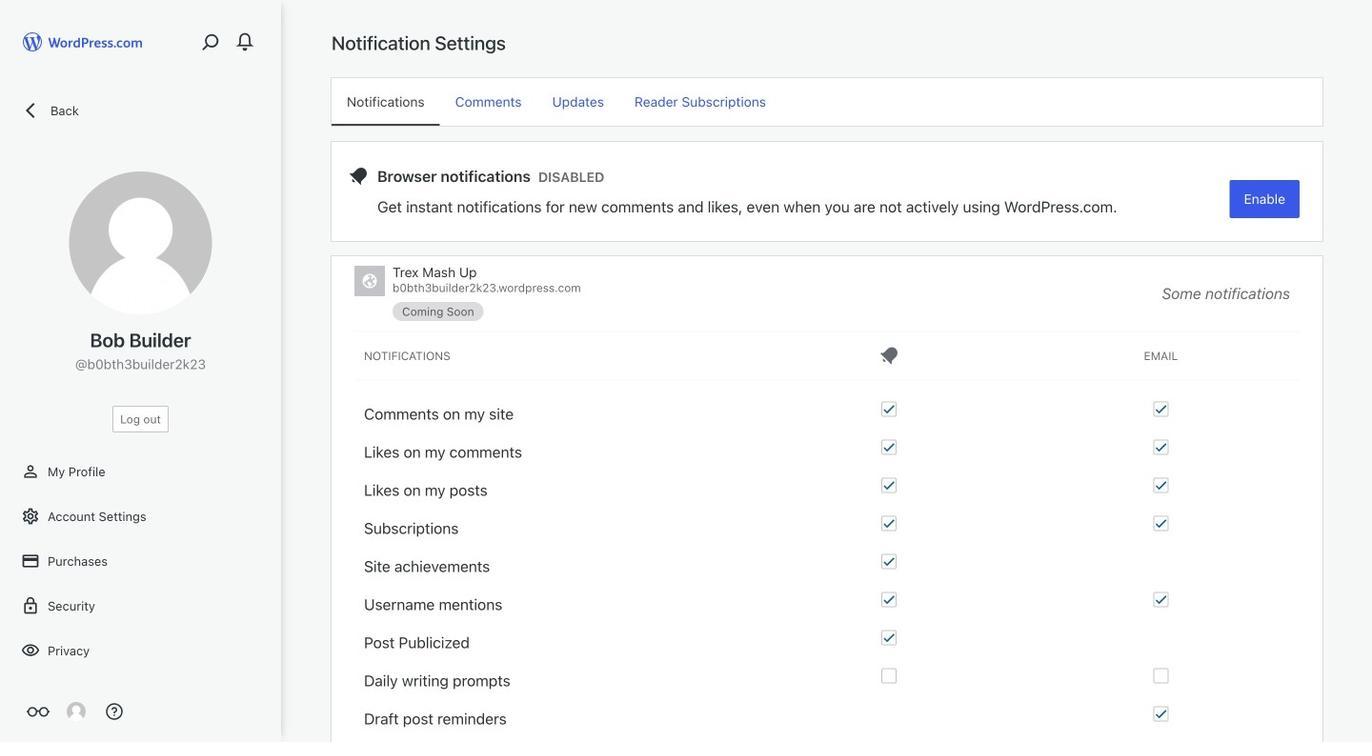 Task type: locate. For each thing, give the bounding box(es) containing it.
visibility image
[[21, 641, 40, 660]]

menu
[[332, 78, 1323, 126]]

person image
[[21, 462, 40, 481]]

None checkbox
[[882, 440, 897, 455], [1154, 440, 1169, 455], [882, 478, 897, 493], [1154, 478, 1169, 493], [882, 554, 897, 569], [882, 592, 897, 608], [882, 630, 897, 646], [882, 669, 897, 684], [1154, 707, 1169, 722], [882, 440, 897, 455], [1154, 440, 1169, 455], [882, 478, 897, 493], [1154, 478, 1169, 493], [882, 554, 897, 569], [882, 592, 897, 608], [882, 630, 897, 646], [882, 669, 897, 684], [1154, 707, 1169, 722]]

bob builder image
[[67, 702, 86, 721]]

main content
[[332, 30, 1323, 742]]

None checkbox
[[882, 402, 897, 417], [1154, 402, 1169, 417], [882, 516, 897, 531], [1154, 516, 1169, 531], [1154, 592, 1169, 608], [1154, 669, 1169, 684], [882, 402, 897, 417], [1154, 402, 1169, 417], [882, 516, 897, 531], [1154, 516, 1169, 531], [1154, 592, 1169, 608], [1154, 669, 1169, 684]]

lock image
[[21, 597, 40, 616]]



Task type: describe. For each thing, give the bounding box(es) containing it.
settings image
[[21, 507, 40, 526]]

reader image
[[27, 701, 50, 723]]

bob builder image
[[69, 172, 212, 315]]

credit_card image
[[21, 552, 40, 571]]



Task type: vqa. For each thing, say whether or not it's contained in the screenshot.
APPEARANCE
no



